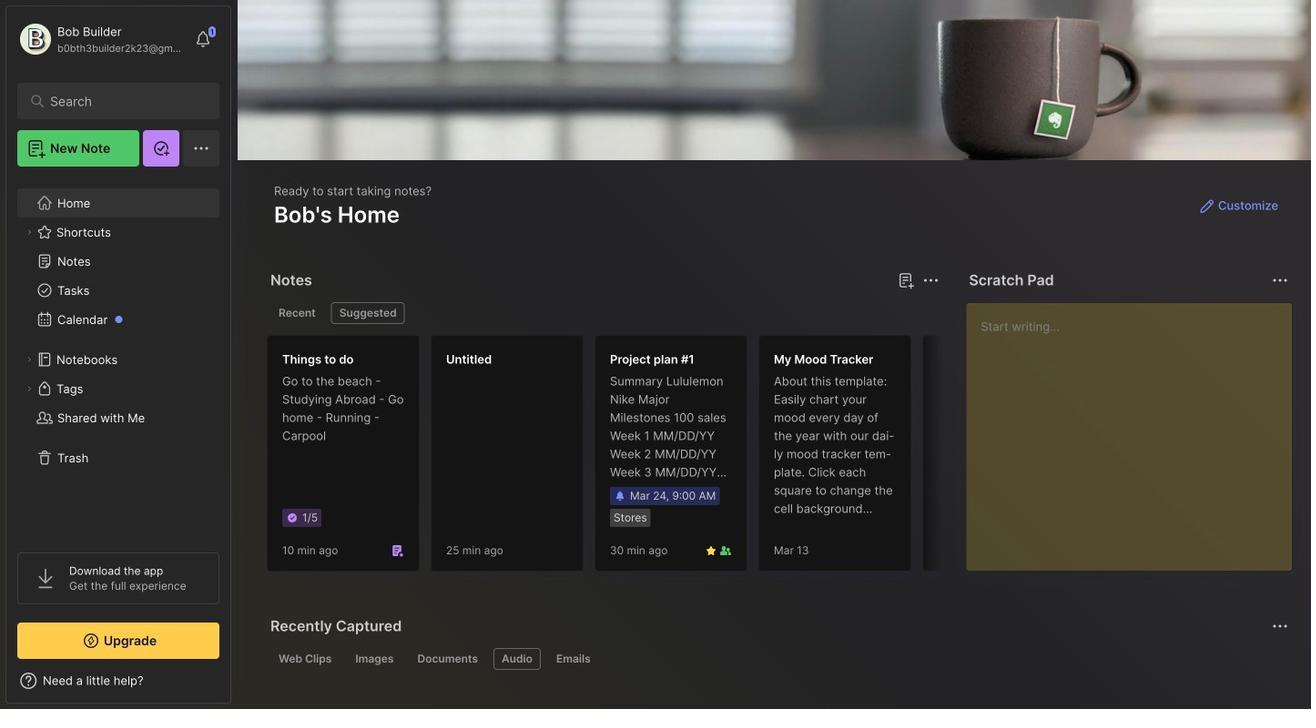 Task type: describe. For each thing, give the bounding box(es) containing it.
click to collapse image
[[230, 676, 244, 698]]

expand notebooks image
[[24, 354, 35, 365]]

1 tab list from the top
[[271, 302, 937, 324]]

Search text field
[[50, 93, 195, 110]]

Start writing… text field
[[981, 303, 1292, 557]]



Task type: vqa. For each thing, say whether or not it's contained in the screenshot.
2nd More actions icon from the right
yes



Task type: locate. For each thing, give the bounding box(es) containing it.
WHAT'S NEW field
[[6, 667, 230, 696]]

0 vertical spatial tab list
[[271, 302, 937, 324]]

row group
[[267, 335, 1087, 583]]

main element
[[0, 0, 237, 710]]

more actions image for first more actions field from left
[[920, 270, 942, 292]]

tab list
[[271, 302, 937, 324], [271, 649, 1286, 670]]

1 more actions field from the left
[[919, 268, 944, 293]]

1 horizontal spatial more actions field
[[1268, 268, 1294, 293]]

0 horizontal spatial more actions field
[[919, 268, 944, 293]]

1 horizontal spatial more actions image
[[1270, 270, 1292, 292]]

2 tab list from the top
[[271, 649, 1286, 670]]

2 more actions field from the left
[[1268, 268, 1294, 293]]

More actions field
[[919, 268, 944, 293], [1268, 268, 1294, 293]]

expand tags image
[[24, 384, 35, 394]]

2 more actions image from the left
[[1270, 270, 1292, 292]]

0 horizontal spatial more actions image
[[920, 270, 942, 292]]

None search field
[[50, 90, 195, 112]]

more actions image
[[920, 270, 942, 292], [1270, 270, 1292, 292]]

more actions image for second more actions field from left
[[1270, 270, 1292, 292]]

tree inside main element
[[6, 178, 230, 537]]

tab
[[271, 302, 324, 324], [331, 302, 405, 324], [271, 649, 340, 670], [347, 649, 402, 670], [409, 649, 486, 670], [494, 649, 541, 670], [548, 649, 599, 670]]

tree
[[6, 178, 230, 537]]

1 more actions image from the left
[[920, 270, 942, 292]]

1 vertical spatial tab list
[[271, 649, 1286, 670]]

none search field inside main element
[[50, 90, 195, 112]]

Account field
[[17, 21, 186, 57]]



